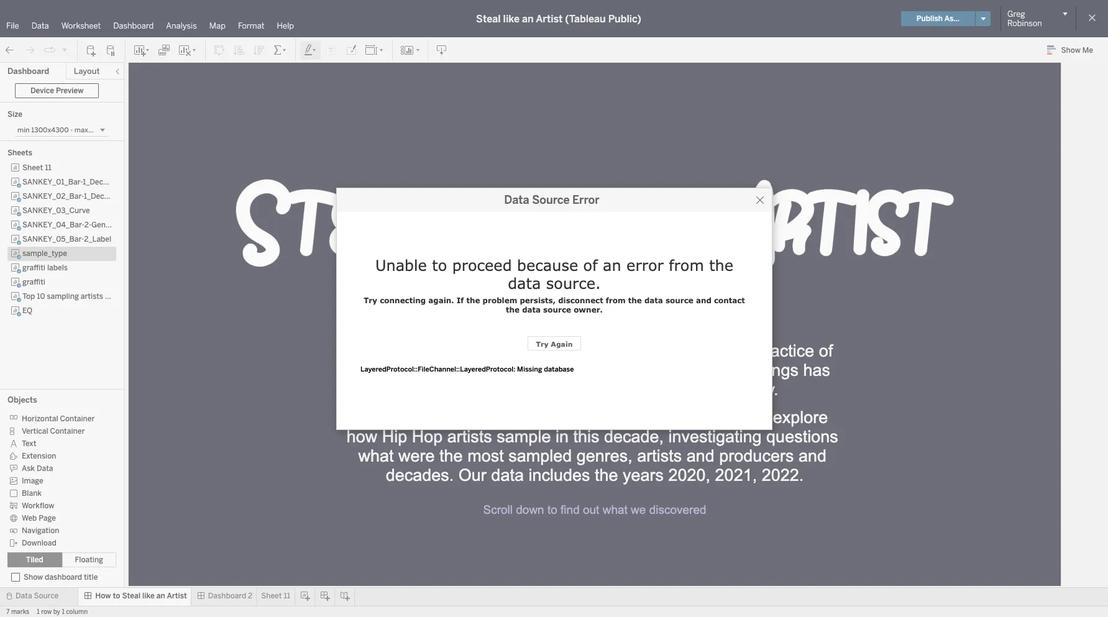 Task type: locate. For each thing, give the bounding box(es) containing it.
1 horizontal spatial artists
[[448, 428, 492, 446]]

an inside unable to proceed because of an error from the data source. try connecting again. if the problem persists, disconnect from the data source and contact the data source owner.
[[603, 256, 622, 274]]

graffiti down sample_type
[[22, 264, 45, 272]]

show me button
[[1042, 40, 1105, 60]]

(tableau
[[565, 13, 606, 25]]

dashboard up new worksheet icon
[[113, 21, 154, 30]]

genres,
[[577, 447, 633, 466]]

replay animation image left new data source image
[[61, 46, 68, 53]]

of up reusing
[[581, 342, 595, 361]]

artists left the bubble
[[81, 292, 103, 301]]

source for data source error
[[532, 193, 570, 207]]

0 horizontal spatial sheet 11
[[22, 164, 51, 172]]

century,
[[665, 342, 723, 361]]

0 vertical spatial like
[[503, 13, 520, 25]]

see
[[438, 408, 465, 427]]

try inside unable to proceed because of an error from the data source. try connecting again. if the problem persists, disconnect from the data source and contact the data source owner.
[[364, 296, 377, 305]]

0 horizontal spatial 1
[[37, 609, 40, 616]]

data up persists,
[[508, 274, 541, 292]]

1 vertical spatial we
[[631, 504, 646, 517]]

1 right by
[[62, 609, 65, 616]]

0 vertical spatial sheet 11
[[22, 164, 51, 172]]

2 vertical spatial what
[[603, 504, 628, 517]]

workflow option
[[7, 499, 107, 512]]

0 vertical spatial an
[[522, 13, 534, 25]]

0 horizontal spatial source
[[34, 592, 59, 601]]

1 vertical spatial try
[[536, 340, 549, 348]]

marks
[[11, 609, 29, 616]]

hop
[[412, 428, 443, 446]]

1 horizontal spatial sheet 11
[[261, 592, 290, 601]]

might
[[561, 408, 602, 427]]

data down error
[[645, 296, 663, 305]]

elements
[[460, 361, 528, 380]]

vertical container option
[[7, 425, 107, 437]]

1 vertical spatial show
[[24, 573, 43, 582]]

0 horizontal spatial sheet
[[22, 164, 43, 172]]

2020,
[[669, 466, 711, 485]]

format workbook image
[[345, 44, 357, 56]]

preview
[[56, 86, 84, 95]]

how to steal like an artist
[[95, 592, 187, 601]]

1 vertical spatial container
[[50, 427, 85, 436]]

1 vertical spatial from
[[606, 296, 626, 305]]

unable to proceed because of an error from the data source. dialog
[[336, 188, 773, 466]]

ask data
[[22, 464, 53, 473]]

container for vertical container
[[50, 427, 85, 436]]

data inside curious to see what trends might emerge, we set out to explore how hip hop artists sample in this decade, investigating questions what were the most sampled genres, artists and producers and decades. our data includes the years 2020, 2021, 2022.
[[491, 466, 524, 485]]

horizontal container
[[22, 415, 95, 423]]

curious to see what trends might emerge, we set out to explore how hip hop artists sample in this decade, investigating questions what were the most sampled genres, artists and producers and decades. our data includes the years 2020, 2021, 2022.
[[347, 408, 843, 485]]

1 vertical spatial source
[[34, 592, 59, 601]]

0 horizontal spatial dashboard
[[7, 67, 49, 76]]

what down years
[[603, 504, 628, 517]]

0 horizontal spatial try
[[364, 296, 377, 305]]

1 vertical spatial 11
[[284, 592, 290, 601]]

2 vertical spatial an
[[157, 592, 165, 601]]

container up vertical container option
[[60, 415, 95, 423]]

0 vertical spatial in
[[667, 361, 680, 380]]

1 horizontal spatial like
[[503, 13, 520, 25]]

2 horizontal spatial artists
[[637, 447, 682, 466]]

to right how
[[113, 592, 120, 601]]

the up recordings
[[728, 342, 751, 361]]

dashboard down redo image
[[7, 67, 49, 76]]

1 vertical spatial what
[[358, 447, 394, 466]]

the up contact
[[709, 256, 734, 274]]

0 horizontal spatial in
[[556, 428, 569, 446]]

1 horizontal spatial source
[[532, 193, 570, 207]]

data for data source
[[16, 592, 32, 601]]

1 horizontal spatial an
[[522, 13, 534, 25]]

sheet 11
[[22, 164, 51, 172], [261, 592, 290, 601]]

0 vertical spatial 11
[[45, 164, 51, 172]]

1 vertical spatial like
[[142, 592, 155, 601]]

and inside with the digital advancements of the 20th century, the practice of lifting musical elements and reusing them in new recordings has been become commonplace in the music industry.
[[533, 361, 561, 380]]

text
[[22, 439, 36, 448]]

show for show me
[[1062, 46, 1081, 55]]

with the digital advancements of the 20th century, the practice of lifting musical elements and reusing them in new recordings has been become commonplace in the music industry.
[[352, 342, 838, 399]]

1
[[37, 609, 40, 616], [62, 609, 65, 616]]

show/hide cards image
[[400, 44, 420, 56]]

an right how
[[157, 592, 165, 601]]

1 horizontal spatial replay animation image
[[61, 46, 68, 53]]

in inside curious to see what trends might emerge, we set out to explore how hip hop artists sample in this decade, investigating questions what were the most sampled genres, artists and producers and decades. our data includes the years 2020, 2021, 2022.
[[556, 428, 569, 446]]

error
[[627, 256, 664, 274]]

sheet 11 inside list box
[[22, 164, 51, 172]]

min
[[17, 126, 30, 134]]

container for horizontal container
[[60, 415, 95, 423]]

practice
[[756, 342, 815, 361]]

sankey_01_bar-
[[22, 178, 83, 187]]

new worksheet image
[[133, 44, 150, 56]]

0 vertical spatial try
[[364, 296, 377, 305]]

graffiti for graffiti
[[22, 278, 45, 287]]

source up row
[[34, 592, 59, 601]]

show down tiled
[[24, 573, 43, 582]]

download image
[[436, 44, 448, 56]]

1 1 from the left
[[37, 609, 40, 616]]

0 vertical spatial sheet
[[22, 164, 43, 172]]

from right error
[[669, 256, 704, 274]]

from right owner.
[[606, 296, 626, 305]]

artists up years
[[637, 447, 682, 466]]

extension
[[22, 452, 56, 461]]

0 horizontal spatial show
[[24, 573, 43, 582]]

container down horizontal container
[[50, 427, 85, 436]]

redo image
[[24, 44, 36, 56]]

data right problem
[[522, 305, 541, 315]]

0 horizontal spatial steal
[[122, 592, 140, 601]]

0 vertical spatial graffiti
[[22, 264, 45, 272]]

0 vertical spatial show
[[1062, 46, 1081, 55]]

to inside unable to proceed because of an error from the data source. try connecting again. if the problem persists, disconnect from the data source and contact the data source owner.
[[432, 256, 447, 274]]

the up the musical
[[390, 342, 414, 361]]

0 horizontal spatial what
[[358, 447, 394, 466]]

owner.
[[574, 305, 603, 315]]

1 vertical spatial an
[[603, 256, 622, 274]]

11 up sankey_01_bar- on the left top
[[45, 164, 51, 172]]

1 vertical spatial sheet
[[261, 592, 282, 601]]

an left (tableau
[[522, 13, 534, 25]]

11 right the '2'
[[284, 592, 290, 601]]

objects list box
[[7, 408, 116, 549]]

0 vertical spatial steal
[[476, 13, 501, 25]]

vertical container
[[22, 427, 85, 436]]

graffiti up top
[[22, 278, 45, 287]]

sheet down sheets
[[22, 164, 43, 172]]

with
[[352, 342, 386, 361]]

of up disconnect
[[584, 256, 598, 274]]

floating
[[75, 556, 103, 565]]

0 horizontal spatial artist
[[167, 592, 187, 601]]

connecting
[[380, 296, 426, 305]]

objects
[[7, 395, 37, 405]]

an left error
[[603, 256, 622, 274]]

0 horizontal spatial from
[[606, 296, 626, 305]]

0 horizontal spatial we
[[631, 504, 646, 517]]

artist left (tableau
[[536, 13, 563, 25]]

of
[[584, 256, 598, 274], [581, 342, 595, 361], [819, 342, 833, 361]]

try again button
[[528, 336, 581, 351]]

problem
[[483, 296, 517, 305]]

by
[[53, 609, 60, 616]]

contact
[[714, 296, 745, 305]]

2 vertical spatial in
[[556, 428, 569, 446]]

2
[[248, 592, 253, 601]]

show labels image
[[325, 44, 338, 56]]

1 graffiti from the top
[[22, 264, 45, 272]]

1 left row
[[37, 609, 40, 616]]

1 horizontal spatial dashboard
[[113, 21, 154, 30]]

sheet 11 up sankey_01_bar- on the left top
[[22, 164, 51, 172]]

the left persists,
[[506, 305, 520, 315]]

and left contact
[[696, 296, 712, 305]]

1 horizontal spatial show
[[1062, 46, 1081, 55]]

artists up most on the left bottom
[[448, 428, 492, 446]]

unable to proceed because of an error from the data source. alert
[[337, 212, 772, 466]]

row
[[41, 609, 52, 616]]

0 vertical spatial from
[[669, 256, 704, 274]]

layout
[[74, 67, 100, 76]]

list box containing sheet 11
[[7, 161, 143, 385]]

scroll down to find out what we discovered
[[483, 504, 707, 517]]

sheet right the '2'
[[261, 592, 282, 601]]

show dashboard title
[[24, 573, 98, 582]]

steal
[[476, 13, 501, 25], [122, 592, 140, 601]]

dashboard left the '2'
[[208, 592, 246, 601]]

greg
[[1008, 9, 1026, 19]]

digital
[[418, 342, 462, 361]]

emerge,
[[607, 408, 669, 427]]

collapse image
[[114, 68, 121, 75]]

1 horizontal spatial out
[[727, 408, 750, 427]]

scroll
[[483, 504, 513, 517]]

source
[[532, 193, 570, 207], [34, 592, 59, 601]]

0 vertical spatial dashboard
[[113, 21, 154, 30]]

most
[[468, 447, 504, 466]]

data inside dialog
[[504, 193, 530, 207]]

what down become
[[470, 408, 505, 427]]

error
[[573, 193, 600, 207]]

eq
[[22, 307, 32, 315]]

totals image
[[273, 44, 288, 56]]

navigation option
[[7, 524, 107, 537]]

to left find
[[548, 504, 558, 517]]

7 marks
[[6, 609, 29, 616]]

1 horizontal spatial try
[[536, 340, 549, 348]]

to for unable to proceed because of an error from the data source. try connecting again. if the problem persists, disconnect from the data source and contact the data source owner.
[[432, 256, 447, 274]]

in down them
[[622, 380, 635, 399]]

file
[[6, 21, 19, 30]]

the up the our
[[440, 447, 463, 466]]

sheet
[[22, 164, 43, 172], [261, 592, 282, 601]]

0 horizontal spatial out
[[583, 504, 600, 517]]

artist left dashboard 2
[[167, 592, 187, 601]]

in left this
[[556, 428, 569, 446]]

2 vertical spatial dashboard
[[208, 592, 246, 601]]

show left me
[[1062, 46, 1081, 55]]

1 horizontal spatial 1
[[62, 609, 65, 616]]

replay animation image
[[44, 44, 56, 56], [61, 46, 68, 53]]

source inside unable to proceed because of an error from the data source. dialog
[[532, 193, 570, 207]]

try left connecting
[[364, 296, 377, 305]]

proceed
[[452, 256, 512, 274]]

greg robinson
[[1008, 9, 1042, 28]]

horizontal container option
[[7, 412, 107, 425]]

2 horizontal spatial an
[[603, 256, 622, 274]]

page
[[39, 514, 56, 523]]

and up the 2020,
[[687, 447, 715, 466]]

and
[[696, 296, 712, 305], [533, 361, 561, 380], [687, 447, 715, 466], [799, 447, 827, 466]]

0 horizontal spatial 11
[[45, 164, 51, 172]]

1 horizontal spatial artist
[[536, 13, 563, 25]]

sheet 11 right the '2'
[[261, 592, 290, 601]]

replay animation image right redo image
[[44, 44, 56, 56]]

and up commonplace
[[533, 361, 561, 380]]

clear sheet image
[[178, 44, 198, 56]]

list box
[[7, 161, 143, 385]]

0 vertical spatial artists
[[81, 292, 103, 301]]

map
[[209, 21, 226, 30]]

0 vertical spatial container
[[60, 415, 95, 423]]

data source error
[[504, 193, 600, 207]]

0 vertical spatial we
[[673, 408, 695, 427]]

1 vertical spatial out
[[583, 504, 600, 517]]

show inside button
[[1062, 46, 1081, 55]]

and inside unable to proceed because of an error from the data source. try connecting again. if the problem persists, disconnect from the data source and contact the data source owner.
[[696, 296, 712, 305]]

we down years
[[631, 504, 646, 517]]

in up music
[[667, 361, 680, 380]]

to
[[432, 256, 447, 274], [420, 408, 434, 427], [755, 408, 769, 427], [548, 504, 558, 517], [113, 592, 120, 601]]

column
[[66, 609, 88, 616]]

curious
[[357, 408, 415, 427]]

out right set on the bottom of page
[[727, 408, 750, 427]]

to down industry.
[[755, 408, 769, 427]]

1 horizontal spatial 11
[[284, 592, 290, 601]]

data down most on the left bottom
[[491, 466, 524, 485]]

what down how
[[358, 447, 394, 466]]

out right find
[[583, 504, 600, 517]]

1 vertical spatial graffiti
[[22, 278, 45, 287]]

we left set on the bottom of page
[[673, 408, 695, 427]]

1 horizontal spatial we
[[673, 408, 695, 427]]

me
[[1083, 46, 1094, 55]]

we
[[673, 408, 695, 427], [631, 504, 646, 517]]

to up hop
[[420, 408, 434, 427]]

of inside unable to proceed because of an error from the data source. try connecting again. if the problem persists, disconnect from the data source and contact the data source owner.
[[584, 256, 598, 274]]

1 horizontal spatial in
[[622, 380, 635, 399]]

0 vertical spatial source
[[532, 193, 570, 207]]

ask data option
[[7, 462, 107, 474]]

source left error
[[532, 193, 570, 207]]

2 horizontal spatial what
[[603, 504, 628, 517]]

11
[[45, 164, 51, 172], [284, 592, 290, 601]]

web
[[22, 514, 37, 523]]

try again
[[536, 340, 573, 348]]

swap rows and columns image
[[213, 44, 226, 56]]

dashboard
[[113, 21, 154, 30], [7, 67, 49, 76], [208, 592, 246, 601]]

0 vertical spatial out
[[727, 408, 750, 427]]

music
[[668, 380, 712, 399]]

an
[[522, 13, 534, 25], [603, 256, 622, 274], [157, 592, 165, 601]]

1 horizontal spatial what
[[470, 408, 505, 427]]

2-
[[84, 221, 92, 229]]

try left again
[[536, 340, 549, 348]]

1 vertical spatial steal
[[122, 592, 140, 601]]

to up again.
[[432, 256, 447, 274]]

source for data source
[[34, 592, 59, 601]]

2 graffiti from the top
[[22, 278, 45, 287]]

try inside 'button'
[[536, 340, 549, 348]]

2 horizontal spatial in
[[667, 361, 680, 380]]

commonplace
[[513, 380, 618, 399]]

0 horizontal spatial an
[[157, 592, 165, 601]]

we inside curious to see what trends might emerge, we set out to explore how hip hop artists sample in this decade, investigating questions what were the most sampled genres, artists and producers and decades. our data includes the years 2020, 2021, 2022.
[[673, 408, 695, 427]]



Task type: describe. For each thing, give the bounding box(es) containing it.
blank option
[[7, 487, 107, 499]]

navigation
[[22, 526, 59, 535]]

sheets
[[7, 149, 32, 157]]

decades.
[[386, 466, 454, 485]]

size
[[7, 110, 22, 119]]

sort ascending image
[[233, 44, 246, 56]]

sankey_04_bar-
[[22, 221, 84, 229]]

1_decades
[[84, 192, 121, 201]]

were
[[399, 447, 435, 466]]

device preview
[[30, 86, 84, 95]]

analysis
[[166, 21, 197, 30]]

tiled
[[26, 556, 43, 565]]

graffiti for graffiti labels
[[22, 264, 45, 272]]

labels
[[47, 264, 68, 272]]

how
[[347, 428, 378, 446]]

unable
[[375, 256, 427, 274]]

been
[[407, 380, 444, 399]]

max
[[74, 126, 88, 134]]

steal like an artist (tableau public)
[[476, 13, 642, 25]]

device
[[30, 86, 54, 95]]

image
[[22, 477, 43, 485]]

0 vertical spatial artist
[[536, 13, 563, 25]]

fit image
[[365, 44, 385, 56]]

download option
[[7, 537, 107, 549]]

1 vertical spatial artists
[[448, 428, 492, 446]]

disconnect
[[558, 296, 603, 305]]

sheet inside list box
[[22, 164, 43, 172]]

sankey_02_bar-
[[22, 192, 84, 201]]

sample
[[497, 428, 551, 446]]

1 row by 1 column
[[37, 609, 88, 616]]

1 horizontal spatial source
[[666, 296, 694, 305]]

bubble
[[105, 292, 129, 301]]

pause auto updates image
[[105, 44, 118, 56]]

of for because
[[584, 256, 598, 274]]

image option
[[7, 474, 107, 487]]

worksheet
[[61, 21, 101, 30]]

2_label
[[84, 235, 111, 244]]

decade,
[[604, 428, 664, 446]]

reusing
[[566, 361, 621, 380]]

data for data source error
[[504, 193, 530, 207]]

to for curious to see what trends might emerge, we set out to explore how hip hop artists sample in this decade, investigating questions what were the most sampled genres, artists and producers and decades. our data includes the years 2020, 2021, 2022.
[[420, 408, 434, 427]]

duplicate image
[[158, 44, 170, 56]]

has
[[803, 361, 831, 380]]

questions
[[767, 428, 839, 446]]

the down error
[[628, 296, 642, 305]]

public)
[[608, 13, 642, 25]]

the right if
[[467, 296, 480, 305]]

format
[[238, 21, 265, 30]]

1300x4300
[[31, 126, 69, 134]]

dashboard 2
[[208, 592, 253, 601]]

robinson
[[1008, 19, 1042, 28]]

persists,
[[520, 296, 556, 305]]

sort descending image
[[253, 44, 265, 56]]

the down them
[[640, 380, 663, 399]]

2 vertical spatial artists
[[637, 447, 682, 466]]

the up reusing
[[599, 342, 623, 361]]

out inside curious to see what trends might emerge, we set out to explore how hip hop artists sample in this decade, investigating questions what were the most sampled genres, artists and producers and decades. our data includes the years 2020, 2021, 2022.
[[727, 408, 750, 427]]

1 vertical spatial in
[[622, 380, 635, 399]]

sankey_05_bar-2_label
[[22, 235, 111, 244]]

2 1 from the left
[[62, 609, 65, 616]]

set
[[699, 408, 722, 427]]

sampling
[[47, 292, 79, 301]]

unable to proceed because of an error from the data source. try connecting again. if the problem persists, disconnect from the data source and contact the data source owner.
[[364, 256, 745, 315]]

1 vertical spatial dashboard
[[7, 67, 49, 76]]

0 horizontal spatial source
[[543, 305, 571, 315]]

to for how to steal like an artist
[[113, 592, 120, 601]]

and down questions
[[799, 447, 827, 466]]

in for emerge,
[[556, 428, 569, 446]]

device preview button
[[15, 83, 99, 98]]

how
[[95, 592, 111, 601]]

1500x5600
[[90, 126, 127, 134]]

of for advancements
[[581, 342, 595, 361]]

undo image
[[4, 44, 16, 56]]

sankey_04_bar-2-genres
[[22, 221, 116, 229]]

source.
[[546, 274, 601, 292]]

new data source image
[[85, 44, 98, 56]]

of up has
[[819, 342, 833, 361]]

vertical
[[22, 427, 48, 436]]

the down genres,
[[595, 466, 618, 485]]

extension option
[[7, 449, 107, 462]]

publish
[[917, 14, 943, 23]]

LayeredProtocol::FileChannel::LayeredProtocol: Missing database text field
[[359, 364, 752, 441]]

top 10 sampling artists bubble
[[22, 292, 129, 301]]

sample_type
[[22, 249, 67, 258]]

7
[[6, 609, 10, 616]]

show for show dashboard title
[[24, 573, 43, 582]]

highlight image
[[303, 44, 318, 56]]

our
[[459, 466, 487, 485]]

web page option
[[7, 512, 107, 524]]

sankey_05_bar-
[[22, 235, 84, 244]]

togglestate option group
[[7, 553, 116, 568]]

because
[[517, 256, 578, 274]]

find
[[561, 504, 580, 517]]

genres
[[92, 221, 116, 229]]

again.
[[429, 296, 454, 305]]

horizontal
[[22, 415, 58, 423]]

0 horizontal spatial artists
[[81, 292, 103, 301]]

download
[[22, 539, 56, 548]]

blank
[[22, 489, 42, 498]]

hip
[[382, 428, 407, 446]]

image image
[[231, 172, 959, 271]]

text option
[[7, 437, 107, 449]]

0 horizontal spatial replay animation image
[[44, 44, 56, 56]]

down
[[516, 504, 544, 517]]

min 1300x4300 - max 1500x5600
[[17, 126, 127, 134]]

0 vertical spatial what
[[470, 408, 505, 427]]

them
[[625, 361, 663, 380]]

in for 20th
[[667, 361, 680, 380]]

explore
[[773, 408, 828, 427]]

data inside option
[[37, 464, 53, 473]]

1 vertical spatial artist
[[167, 592, 187, 601]]

1 vertical spatial sheet 11
[[261, 592, 290, 601]]

publish as... button
[[901, 11, 975, 26]]

2 horizontal spatial dashboard
[[208, 592, 246, 601]]

web page
[[22, 514, 56, 523]]

years
[[623, 466, 664, 485]]

graffiti labels
[[22, 264, 68, 272]]

sankey_02_bar-1_decades
[[22, 192, 121, 201]]

sankey_01_bar-1_decades_label
[[22, 178, 143, 187]]

help
[[277, 21, 294, 30]]

1 horizontal spatial steal
[[476, 13, 501, 25]]

1 horizontal spatial sheet
[[261, 592, 282, 601]]

1_decades_label
[[83, 178, 143, 187]]

data for data
[[32, 21, 49, 30]]

1 horizontal spatial from
[[669, 256, 704, 274]]

top
[[22, 292, 35, 301]]

again
[[551, 340, 573, 348]]

0 horizontal spatial like
[[142, 592, 155, 601]]

title
[[84, 573, 98, 582]]



Task type: vqa. For each thing, say whether or not it's contained in the screenshot.
2 followers
no



